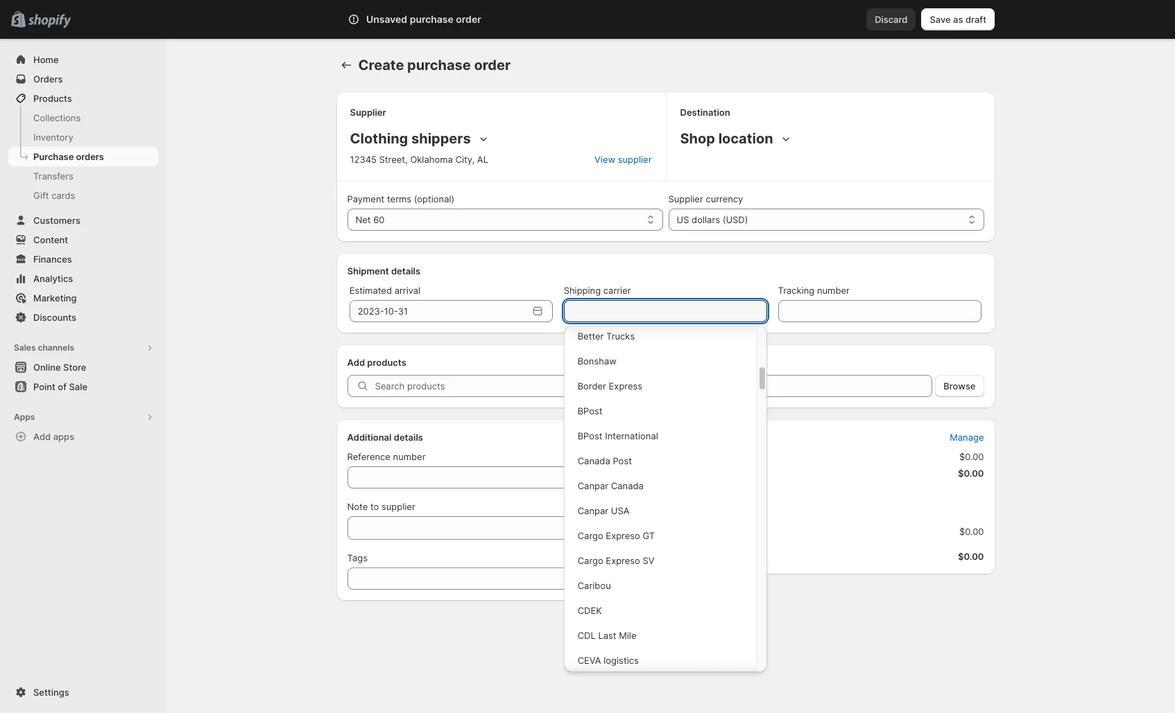 Task type: vqa. For each thing, say whether or not it's contained in the screenshot.
discard Button
no



Task type: describe. For each thing, give the bounding box(es) containing it.
online store button
[[0, 358, 167, 377]]

add products
[[347, 357, 406, 368]]

payment
[[347, 194, 385, 205]]

purchase for unsaved
[[410, 13, 454, 25]]

oklahoma
[[410, 154, 453, 165]]

sales
[[14, 343, 36, 353]]

reference number
[[347, 452, 426, 463]]

shipping
[[564, 285, 601, 296]]

settings
[[33, 688, 69, 699]]

sv
[[643, 556, 655, 567]]

products
[[367, 357, 406, 368]]

canpar usa
[[578, 506, 630, 517]]

online store link
[[8, 358, 158, 377]]

(usd)
[[723, 214, 748, 225]]

last
[[598, 631, 616, 642]]

cargo for cargo expreso sv
[[578, 556, 603, 567]]

sale
[[69, 382, 87, 393]]

purchase orders
[[33, 151, 104, 162]]

apps button
[[8, 408, 158, 427]]

purchase
[[33, 151, 74, 162]]

shipment details
[[347, 266, 421, 277]]

create purchase order
[[358, 57, 511, 74]]

point
[[33, 382, 55, 393]]

better
[[578, 331, 604, 342]]

us dollars (usd)
[[677, 214, 748, 225]]

net 60
[[356, 214, 385, 225]]

cdek
[[578, 606, 602, 617]]

expreso for sv
[[606, 556, 640, 567]]

shop location button
[[677, 128, 795, 150]]

apps
[[14, 412, 35, 423]]

cdl last mile
[[578, 631, 637, 642]]

canpar canada
[[578, 481, 644, 492]]

point of sale
[[33, 382, 87, 393]]

cards
[[52, 190, 75, 201]]

usa
[[611, 506, 630, 517]]

to
[[370, 502, 379, 513]]

canada post
[[578, 456, 632, 467]]

orders link
[[8, 69, 158, 89]]

point of sale link
[[8, 377, 158, 397]]

shippers
[[411, 130, 471, 147]]

note
[[347, 502, 368, 513]]

marketing
[[33, 293, 77, 304]]

cost
[[682, 510, 703, 521]]

trucks
[[606, 331, 635, 342]]

orders
[[76, 151, 104, 162]]

60
[[373, 214, 385, 225]]

point of sale button
[[0, 377, 167, 397]]

collections
[[33, 112, 81, 123]]

add apps
[[33, 432, 74, 443]]

note to supplier
[[347, 502, 415, 513]]

order for unsaved purchase order
[[456, 13, 481, 25]]

products
[[33, 93, 72, 104]]

transfers link
[[8, 167, 158, 186]]

analytics
[[33, 273, 73, 284]]

save as draft button
[[922, 8, 995, 31]]

Search products text field
[[375, 375, 933, 398]]

clothing shippers
[[350, 130, 471, 147]]

street,
[[379, 154, 408, 165]]

details for additional details
[[394, 432, 423, 443]]

create
[[358, 57, 404, 74]]

of
[[58, 382, 67, 393]]

caribou
[[578, 581, 611, 592]]

manage button
[[942, 428, 992, 447]]

gift cards
[[33, 190, 75, 201]]

0 vertical spatial canada
[[578, 456, 610, 467]]

details for shipment details
[[391, 266, 421, 277]]

bpost for bpost
[[578, 406, 603, 417]]

browse button
[[935, 375, 984, 398]]

customers link
[[8, 211, 158, 230]]

discounts
[[33, 312, 76, 323]]

supplier for supplier currency
[[668, 194, 703, 205]]

tracking
[[778, 285, 815, 296]]

better trucks
[[578, 331, 635, 342]]

discard link
[[867, 8, 916, 31]]

Estimated arrival text field
[[349, 300, 528, 323]]

al
[[477, 154, 488, 165]]

shop
[[680, 130, 715, 147]]

net
[[356, 214, 371, 225]]

gift cards link
[[8, 186, 158, 205]]

international
[[605, 431, 658, 442]]

analytics link
[[8, 269, 158, 289]]

shop location
[[680, 130, 773, 147]]

draft
[[966, 14, 987, 25]]

inventory link
[[8, 128, 158, 147]]

cargo expreso gt
[[578, 531, 655, 542]]

china ems option
[[564, 672, 757, 697]]

content
[[33, 234, 68, 246]]



Task type: locate. For each thing, give the bounding box(es) containing it.
expreso down usa
[[606, 531, 640, 542]]

dollars
[[692, 214, 720, 225]]

expreso left sv
[[606, 556, 640, 567]]

0 vertical spatial bpost
[[578, 406, 603, 417]]

bpost down border
[[578, 406, 603, 417]]

search button
[[381, 8, 784, 31]]

location
[[718, 130, 773, 147]]

purchase right unsaved
[[410, 13, 454, 25]]

2 cargo from the top
[[578, 556, 603, 567]]

0 vertical spatial cargo
[[578, 531, 603, 542]]

supplier
[[350, 107, 386, 118], [668, 194, 703, 205]]

discounts link
[[8, 308, 158, 327]]

1 vertical spatial supplier
[[382, 502, 415, 513]]

0 horizontal spatial supplier
[[382, 502, 415, 513]]

$0.00
[[959, 452, 984, 463], [958, 468, 984, 479], [959, 527, 984, 538], [958, 552, 984, 563]]

details up reference number
[[394, 432, 423, 443]]

cargo down "canpar usa"
[[578, 531, 603, 542]]

payment terms (optional)
[[347, 194, 455, 205]]

finances link
[[8, 250, 158, 269]]

1 vertical spatial number
[[393, 452, 426, 463]]

add inside button
[[33, 432, 51, 443]]

supplier up clothing
[[350, 107, 386, 118]]

ceva logistics
[[578, 656, 639, 667]]

supplier up us on the top
[[668, 194, 703, 205]]

shopify image
[[28, 14, 71, 28]]

2 bpost from the top
[[578, 431, 603, 442]]

add for add apps
[[33, 432, 51, 443]]

1 vertical spatial details
[[394, 432, 423, 443]]

1 expreso from the top
[[606, 531, 640, 542]]

search
[[404, 14, 434, 25]]

1 vertical spatial purchase
[[407, 57, 471, 74]]

canpar for canpar usa
[[578, 506, 609, 517]]

0 vertical spatial supplier
[[350, 107, 386, 118]]

0 vertical spatial number
[[817, 285, 850, 296]]

order for create purchase order
[[474, 57, 511, 74]]

add left apps in the left of the page
[[33, 432, 51, 443]]

carrier
[[603, 285, 631, 296]]

bonshaw
[[578, 356, 617, 367]]

12345 street, oklahoma city, al
[[350, 154, 488, 165]]

1 vertical spatial canpar
[[578, 506, 609, 517]]

purchase down unsaved purchase order at the left
[[407, 57, 471, 74]]

reference
[[347, 452, 391, 463]]

number
[[817, 285, 850, 296], [393, 452, 426, 463]]

$0.00 inside "$0.00 $0.00"
[[959, 452, 984, 463]]

1 horizontal spatial supplier
[[668, 194, 703, 205]]

2 expreso from the top
[[606, 556, 640, 567]]

0 horizontal spatial canada
[[578, 456, 610, 467]]

unsaved
[[366, 13, 407, 25]]

details up arrival
[[391, 266, 421, 277]]

0 vertical spatial expreso
[[606, 531, 640, 542]]

cargo expreso sv
[[578, 556, 655, 567]]

1 bpost from the top
[[578, 406, 603, 417]]

$0.00 inside cost adjustments $0.00
[[959, 527, 984, 538]]

$0.00 $0.00
[[958, 452, 984, 479]]

supplier for supplier
[[350, 107, 386, 118]]

1 cargo from the top
[[578, 531, 603, 542]]

shipping carrier
[[564, 285, 631, 296]]

2 canpar from the top
[[578, 506, 609, 517]]

supplier inside view supplier "dropdown button"
[[618, 154, 652, 165]]

0 vertical spatial canpar
[[578, 481, 609, 492]]

1 horizontal spatial canada
[[611, 481, 644, 492]]

logistics
[[604, 656, 639, 667]]

cargo for cargo expreso gt
[[578, 531, 603, 542]]

marketing link
[[8, 289, 158, 308]]

tags
[[347, 553, 368, 564]]

estimated arrival
[[349, 285, 421, 296]]

save as draft
[[930, 14, 987, 25]]

1 horizontal spatial number
[[817, 285, 850, 296]]

0 vertical spatial add
[[347, 357, 365, 368]]

0 vertical spatial supplier
[[618, 154, 652, 165]]

collections link
[[8, 108, 158, 128]]

unsaved purchase order
[[366, 13, 481, 25]]

0 horizontal spatial number
[[393, 452, 426, 463]]

0 vertical spatial order
[[456, 13, 481, 25]]

home
[[33, 54, 59, 65]]

cdl
[[578, 631, 596, 642]]

1 vertical spatial canada
[[611, 481, 644, 492]]

clothing shippers button
[[347, 128, 493, 150]]

purchase for create
[[407, 57, 471, 74]]

inventory
[[33, 132, 73, 143]]

currency
[[706, 194, 743, 205]]

estimated
[[349, 285, 392, 296]]

1 canpar from the top
[[578, 481, 609, 492]]

supplier right to
[[382, 502, 415, 513]]

1 vertical spatial bpost
[[578, 431, 603, 442]]

1 vertical spatial supplier
[[668, 194, 703, 205]]

number right tracking
[[817, 285, 850, 296]]

0 horizontal spatial supplier
[[350, 107, 386, 118]]

canpar up "canpar usa"
[[578, 481, 609, 492]]

products link
[[8, 89, 158, 108]]

canada
[[578, 456, 610, 467], [611, 481, 644, 492]]

gt
[[643, 531, 655, 542]]

Tags text field
[[347, 568, 649, 590]]

us
[[677, 214, 689, 225]]

number for tracking number
[[817, 285, 850, 296]]

Note to supplier text field
[[347, 517, 649, 540]]

save
[[930, 14, 951, 25]]

Shipping carrier text field
[[564, 300, 767, 323]]

cargo up caribou at the bottom
[[578, 556, 603, 567]]

border express
[[578, 381, 642, 392]]

content link
[[8, 230, 158, 250]]

express
[[609, 381, 642, 392]]

purchase orders link
[[8, 147, 158, 167]]

discard
[[875, 14, 908, 25]]

supplier right view
[[618, 154, 652, 165]]

1 vertical spatial add
[[33, 432, 51, 443]]

view
[[595, 154, 615, 165]]

home link
[[8, 50, 158, 69]]

canada down post
[[611, 481, 644, 492]]

add for add products
[[347, 357, 365, 368]]

0 horizontal spatial add
[[33, 432, 51, 443]]

1 vertical spatial order
[[474, 57, 511, 74]]

bpost up canada post
[[578, 431, 603, 442]]

gift
[[33, 190, 49, 201]]

bpost for bpost international
[[578, 431, 603, 442]]

adjustments
[[705, 510, 759, 521]]

Tracking number text field
[[778, 300, 981, 323]]

clothing
[[350, 130, 408, 147]]

canada left post
[[578, 456, 610, 467]]

shipment
[[347, 266, 389, 277]]

additional details
[[347, 432, 423, 443]]

(optional)
[[414, 194, 455, 205]]

0 vertical spatial purchase
[[410, 13, 454, 25]]

add left products
[[347, 357, 365, 368]]

1 horizontal spatial supplier
[[618, 154, 652, 165]]

bpost international
[[578, 431, 658, 442]]

number for reference number
[[393, 452, 426, 463]]

expreso for gt
[[606, 531, 640, 542]]

sales channels button
[[8, 339, 158, 358]]

finances
[[33, 254, 72, 265]]

canpar for canpar canada
[[578, 481, 609, 492]]

city,
[[455, 154, 475, 165]]

orders
[[33, 74, 63, 85]]

purchase
[[410, 13, 454, 25], [407, 57, 471, 74]]

0 vertical spatial details
[[391, 266, 421, 277]]

1 vertical spatial cargo
[[578, 556, 603, 567]]

1 horizontal spatial add
[[347, 357, 365, 368]]

number down additional details
[[393, 452, 426, 463]]

Reference number text field
[[347, 467, 649, 489]]

view supplier button
[[586, 150, 660, 169]]

settings link
[[8, 683, 158, 703]]

canpar left usa
[[578, 506, 609, 517]]

cost adjustments $0.00
[[682, 510, 984, 538]]

view supplier
[[595, 154, 652, 165]]

store
[[63, 362, 86, 373]]

1 vertical spatial expreso
[[606, 556, 640, 567]]



